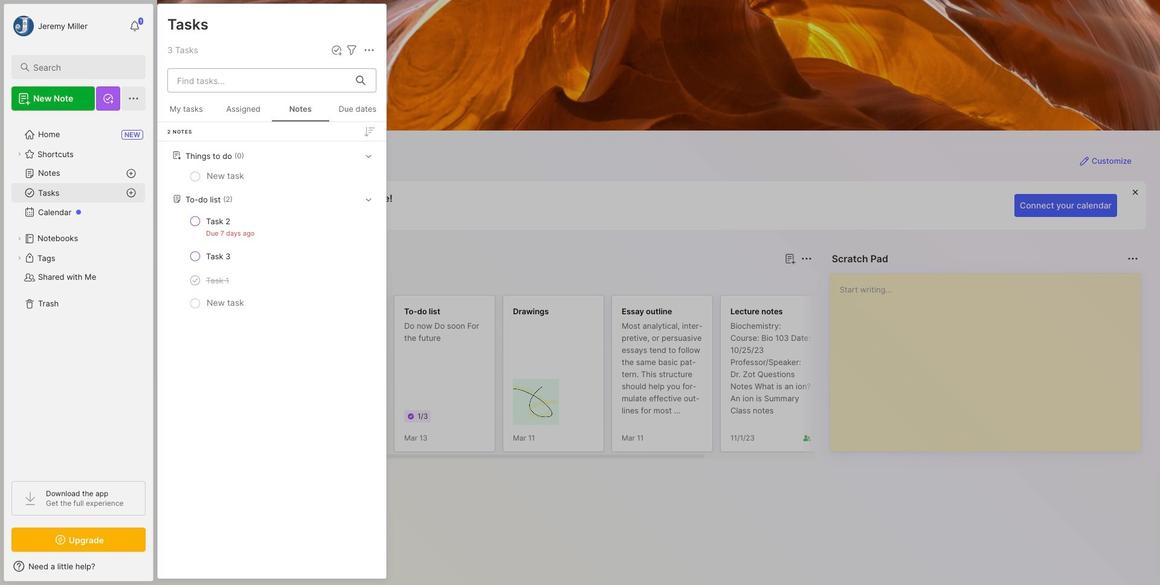 Task type: describe. For each thing, give the bounding box(es) containing it.
Account field
[[11, 14, 88, 38]]

expand tags image
[[16, 254, 23, 262]]

task 3 2 cell
[[206, 250, 231, 262]]

3 row from the top
[[163, 270, 381, 291]]

Filter tasks field
[[344, 43, 359, 57]]

Search text field
[[33, 62, 135, 73]]

collapse qa-tasks_sections_bynote_1 image
[[363, 193, 375, 206]]

Find tasks… text field
[[170, 70, 349, 90]]

1 row from the top
[[163, 210, 381, 243]]

collapse qa-tasks_sections_bynote_0 image
[[363, 150, 375, 162]]

more actions and view options image
[[362, 43, 377, 57]]

WHAT'S NEW field
[[4, 557, 153, 576]]

click to collapse image
[[153, 563, 162, 577]]

More actions and view options field
[[359, 43, 377, 57]]

expand notebooks image
[[16, 235, 23, 242]]



Task type: vqa. For each thing, say whether or not it's contained in the screenshot.
tab to the right
yes



Task type: locate. For each thing, give the bounding box(es) containing it.
task 1 0 cell
[[206, 274, 229, 286]]

2 row from the top
[[163, 245, 381, 267]]

filter tasks image
[[344, 43, 359, 57]]

none search field inside main element
[[33, 60, 135, 74]]

row
[[163, 210, 381, 243], [163, 245, 381, 267], [163, 270, 381, 291]]

Start writing… text field
[[840, 274, 1140, 442]]

Sort options field
[[362, 124, 377, 139]]

main element
[[0, 0, 157, 585]]

new task image
[[331, 44, 343, 56]]

1 horizontal spatial tab
[[219, 273, 268, 288]]

1 tab from the left
[[179, 273, 214, 288]]

tab
[[179, 273, 214, 288], [219, 273, 268, 288]]

task 2 1 cell
[[206, 215, 230, 227]]

2 tab from the left
[[219, 273, 268, 288]]

row group
[[158, 122, 386, 326], [176, 295, 938, 459]]

2 vertical spatial row
[[163, 270, 381, 291]]

tab list
[[179, 273, 810, 288]]

thumbnail image
[[513, 379, 559, 425]]

1 vertical spatial row
[[163, 245, 381, 267]]

0 horizontal spatial tab
[[179, 273, 214, 288]]

tree
[[4, 118, 153, 470]]

tree inside main element
[[4, 118, 153, 470]]

0 vertical spatial row
[[163, 210, 381, 243]]

None search field
[[33, 60, 135, 74]]



